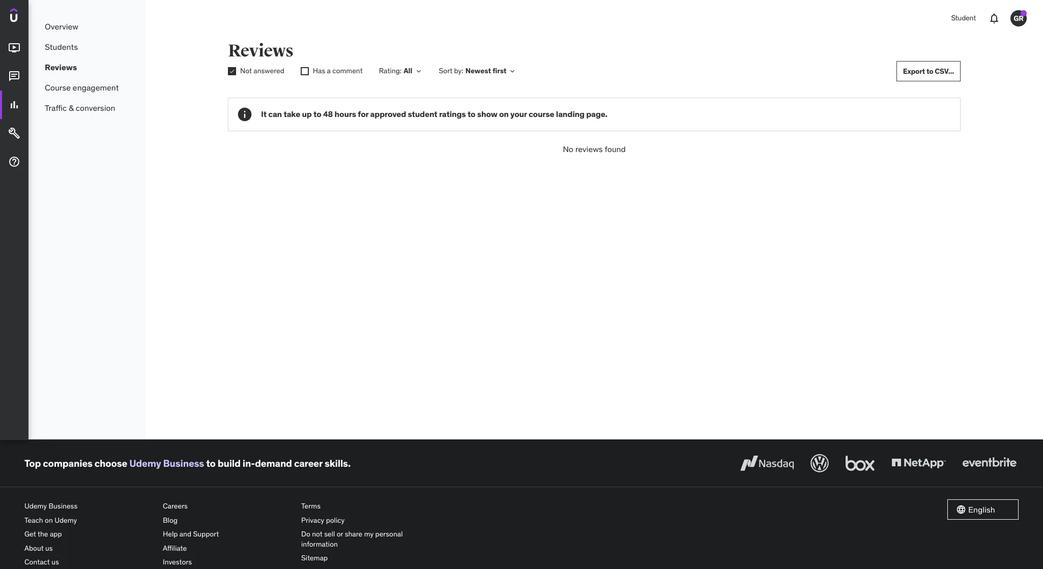 Task type: locate. For each thing, give the bounding box(es) containing it.
hours
[[335, 109, 356, 119]]

course engagement
[[45, 82, 119, 92]]

business up app at bottom left
[[49, 502, 77, 511]]

1 horizontal spatial udemy
[[55, 516, 77, 525]]

1 xsmall image from the left
[[414, 67, 423, 75]]

1 vertical spatial on
[[45, 516, 53, 525]]

udemy business link up get the app link
[[24, 500, 155, 514]]

to
[[926, 66, 933, 76], [313, 109, 321, 119], [468, 109, 475, 119], [206, 457, 216, 469]]

traffic & conversion
[[45, 103, 115, 113]]

2 horizontal spatial udemy
[[129, 457, 161, 469]]

students
[[45, 42, 78, 52]]

sitemap
[[301, 554, 328, 563]]

app
[[50, 530, 62, 539]]

business
[[163, 457, 204, 469], [49, 502, 77, 511]]

medium image
[[8, 70, 20, 83], [8, 99, 20, 111]]

reviews down students at the top left
[[45, 62, 77, 72]]

contact us link
[[24, 556, 155, 569]]

1 vertical spatial medium image
[[8, 99, 20, 111]]

in-
[[243, 457, 255, 469]]

udemy up app at bottom left
[[55, 516, 77, 525]]

1 horizontal spatial on
[[499, 109, 509, 119]]

1 vertical spatial medium image
[[8, 127, 20, 140]]

rating:
[[379, 66, 402, 75]]

2 xsmall image from the left
[[228, 67, 236, 75]]

0 vertical spatial udemy business link
[[129, 457, 204, 469]]

reviews up 'not answered'
[[228, 40, 293, 62]]

contact
[[24, 558, 50, 567]]

to left csv...
[[926, 66, 933, 76]]

demand
[[255, 457, 292, 469]]

terms link
[[301, 500, 431, 514]]

teach
[[24, 516, 43, 525]]

0 horizontal spatial xsmall image
[[228, 67, 236, 75]]

gr
[[1014, 14, 1024, 23]]

volkswagen image
[[808, 452, 831, 475]]

about
[[24, 544, 44, 553]]

for
[[358, 109, 369, 119]]

1 horizontal spatial business
[[163, 457, 204, 469]]

0 vertical spatial medium image
[[8, 42, 20, 54]]

2 vertical spatial medium image
[[8, 156, 20, 168]]

sort by: newest first
[[439, 66, 506, 75]]

course
[[45, 82, 71, 92]]

information
[[301, 540, 338, 549]]

2 vertical spatial udemy
[[55, 516, 77, 525]]

no
[[563, 144, 573, 154]]

not
[[240, 66, 252, 75]]

affiliate
[[163, 544, 187, 553]]

udemy
[[129, 457, 161, 469], [24, 502, 47, 511], [55, 516, 77, 525]]

on
[[499, 109, 509, 119], [45, 516, 53, 525]]

0 horizontal spatial reviews
[[45, 62, 77, 72]]

to left show
[[468, 109, 475, 119]]

on left your
[[499, 109, 509, 119]]

export
[[903, 66, 925, 76]]

privacy policy link
[[301, 514, 431, 528]]

take
[[284, 109, 300, 119]]

conversion
[[76, 103, 115, 113]]

1 vertical spatial udemy
[[24, 502, 47, 511]]

medium image
[[8, 42, 20, 54], [8, 127, 20, 140], [8, 156, 20, 168]]

engagement
[[73, 82, 119, 92]]

skills.
[[325, 457, 351, 469]]

xsmall image left the not
[[228, 67, 236, 75]]

nasdaq image
[[738, 452, 796, 475]]

1 medium image from the top
[[8, 42, 20, 54]]

and
[[179, 530, 191, 539]]

1 vertical spatial udemy business link
[[24, 500, 155, 514]]

not answered
[[240, 66, 284, 75]]

0 horizontal spatial udemy
[[24, 502, 47, 511]]

overview
[[45, 21, 78, 31]]

to right up at left top
[[313, 109, 321, 119]]

udemy up teach
[[24, 502, 47, 511]]

udemy image
[[10, 8, 56, 26]]

xsmall image
[[414, 67, 423, 75], [228, 67, 236, 75], [301, 67, 309, 75]]

2 horizontal spatial xsmall image
[[414, 67, 423, 75]]

careers link
[[163, 500, 293, 514]]

no reviews found
[[563, 144, 626, 154]]

can
[[268, 109, 282, 119]]

2 medium image from the top
[[8, 99, 20, 111]]

1 medium image from the top
[[8, 70, 20, 83]]

top
[[24, 457, 41, 469]]

on right teach
[[45, 516, 53, 525]]

xsmall image for not answered
[[228, 67, 236, 75]]

us right about
[[45, 544, 53, 553]]

sitemap link
[[301, 552, 431, 566]]

the
[[38, 530, 48, 539]]

udemy right choose
[[129, 457, 161, 469]]

it
[[261, 109, 267, 119]]

reviews
[[228, 40, 293, 62], [45, 62, 77, 72]]

business up careers
[[163, 457, 204, 469]]

0 vertical spatial medium image
[[8, 70, 20, 83]]

build
[[218, 457, 241, 469]]

udemy business link up careers
[[129, 457, 204, 469]]

1 vertical spatial us
[[51, 558, 59, 567]]

medium image left the course at top
[[8, 70, 20, 83]]

terms
[[301, 502, 321, 511]]

traffic
[[45, 103, 67, 113]]

3 medium image from the top
[[8, 156, 20, 168]]

medium image left traffic
[[8, 99, 20, 111]]

xsmall image left has
[[301, 67, 309, 75]]

xsmall image right 'all'
[[414, 67, 423, 75]]

english button
[[947, 500, 1019, 520]]

1 vertical spatial business
[[49, 502, 77, 511]]

3 xsmall image from the left
[[301, 67, 309, 75]]

teach on udemy link
[[24, 514, 155, 528]]

up
[[302, 109, 312, 119]]

eventbrite image
[[960, 452, 1019, 475]]

&
[[69, 103, 74, 113]]

students link
[[28, 37, 146, 57]]

comment
[[332, 66, 363, 75]]

0 horizontal spatial business
[[49, 502, 77, 511]]

by:
[[454, 66, 463, 75]]

us right contact on the bottom left of page
[[51, 558, 59, 567]]

reviews link
[[28, 57, 146, 77]]

0 horizontal spatial on
[[45, 516, 53, 525]]

top companies choose udemy business to build in-demand career skills.
[[24, 457, 351, 469]]

companies
[[43, 457, 92, 469]]

1 horizontal spatial xsmall image
[[301, 67, 309, 75]]



Task type: describe. For each thing, give the bounding box(es) containing it.
first
[[493, 66, 506, 75]]

personal
[[375, 530, 403, 539]]

student
[[408, 109, 437, 119]]

sort
[[439, 66, 452, 75]]

course engagement link
[[28, 77, 146, 98]]

2 medium image from the top
[[8, 127, 20, 140]]

help
[[163, 530, 178, 539]]

help and support link
[[163, 528, 293, 542]]

business inside udemy business teach on udemy get the app about us contact us
[[49, 502, 77, 511]]

small image
[[956, 505, 966, 515]]

do
[[301, 530, 310, 539]]

to inside button
[[926, 66, 933, 76]]

careers
[[163, 502, 188, 511]]

student link
[[945, 6, 982, 31]]

overview link
[[28, 16, 146, 37]]

do not sell or share my personal information button
[[301, 528, 431, 552]]

xsmall image for has a comment
[[301, 67, 309, 75]]

answered
[[254, 66, 284, 75]]

career
[[294, 457, 323, 469]]

share
[[345, 530, 362, 539]]

approved
[[370, 109, 406, 119]]

export to csv...
[[903, 66, 954, 76]]

course
[[529, 109, 554, 119]]

a
[[327, 66, 331, 75]]

english
[[968, 505, 995, 515]]

landing
[[556, 109, 585, 119]]

or
[[337, 530, 343, 539]]

my
[[364, 530, 374, 539]]

notifications image
[[988, 12, 1000, 24]]

you have alerts image
[[1021, 10, 1027, 16]]

sell
[[324, 530, 335, 539]]

export to csv... button
[[896, 61, 961, 81]]

affiliate link
[[163, 542, 293, 556]]

netapp image
[[889, 452, 948, 475]]

has
[[313, 66, 325, 75]]

privacy
[[301, 516, 324, 525]]

0 vertical spatial on
[[499, 109, 509, 119]]

support
[[193, 530, 219, 539]]

box image
[[843, 452, 877, 475]]

careers blog help and support affiliate investors
[[163, 502, 219, 567]]

page.
[[586, 109, 607, 119]]

0 vertical spatial us
[[45, 544, 53, 553]]

blog link
[[163, 514, 293, 528]]

to left build
[[206, 457, 216, 469]]

choose
[[95, 457, 127, 469]]

gr link
[[1006, 6, 1031, 31]]

student
[[951, 13, 976, 22]]

newest
[[465, 66, 491, 75]]

0 vertical spatial business
[[163, 457, 204, 469]]

on inside udemy business teach on udemy get the app about us contact us
[[45, 516, 53, 525]]

rating: all
[[379, 66, 412, 75]]

xsmall image
[[509, 67, 517, 75]]

get the app link
[[24, 528, 155, 542]]

reviews
[[575, 144, 603, 154]]

1 horizontal spatial reviews
[[228, 40, 293, 62]]

has a comment
[[313, 66, 363, 75]]

ratings
[[439, 109, 466, 119]]

0 vertical spatial udemy
[[129, 457, 161, 469]]

blog
[[163, 516, 178, 525]]

your
[[510, 109, 527, 119]]

csv...
[[935, 66, 954, 76]]

found
[[605, 144, 626, 154]]

it can take up to 48 hours for approved student ratings to show on your course landing page.
[[261, 109, 607, 119]]

traffic & conversion link
[[28, 98, 146, 118]]

all
[[404, 66, 412, 75]]

about us link
[[24, 542, 155, 556]]

not
[[312, 530, 322, 539]]

terms privacy policy do not sell or share my personal information sitemap
[[301, 502, 403, 563]]

udemy business teach on udemy get the app about us contact us
[[24, 502, 77, 567]]

48
[[323, 109, 333, 119]]

investors
[[163, 558, 192, 567]]

show
[[477, 109, 497, 119]]

investors link
[[163, 556, 293, 569]]

get
[[24, 530, 36, 539]]



Task type: vqa. For each thing, say whether or not it's contained in the screenshot.
1st our from right
no



